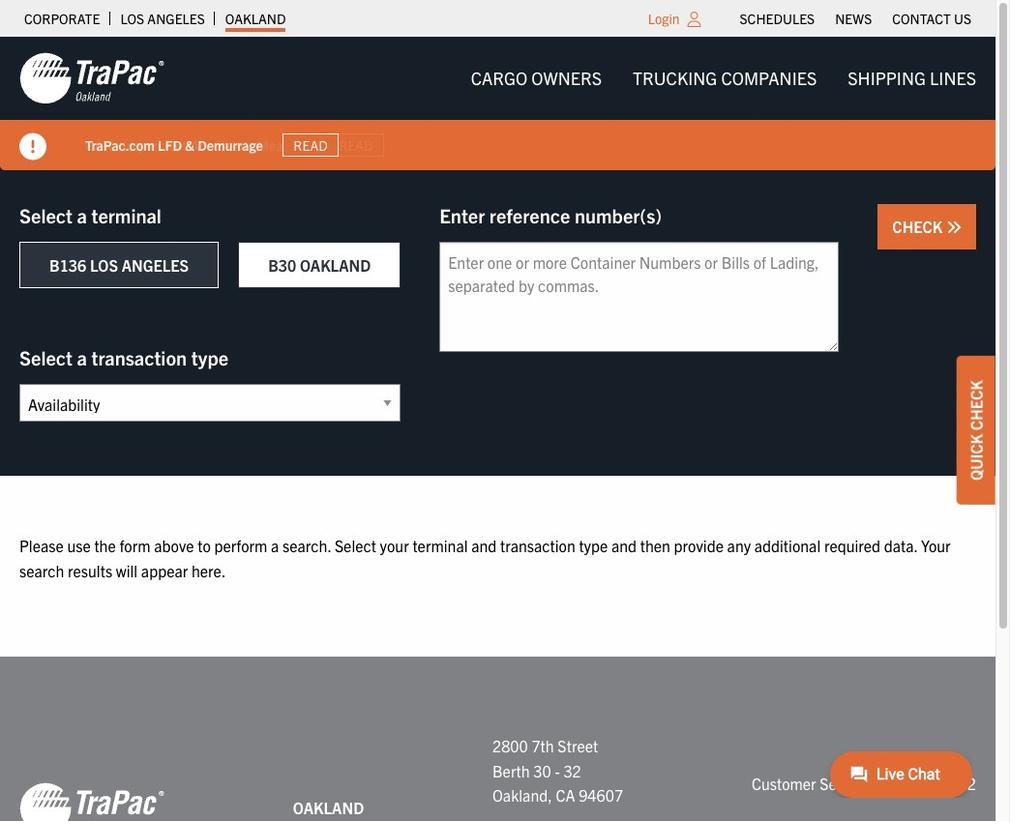 Task type: locate. For each thing, give the bounding box(es) containing it.
0 vertical spatial angeles
[[147, 10, 205, 27]]

and
[[471, 536, 497, 555], [612, 536, 637, 555]]

- right oak on the left top
[[115, 136, 120, 153]]

select
[[19, 203, 72, 227], [19, 345, 72, 370], [335, 536, 376, 555]]

2 and from the left
[[612, 536, 637, 555]]

light image
[[688, 12, 701, 27]]

1 vertical spatial terminal
[[413, 536, 468, 555]]

los
[[120, 10, 144, 27], [90, 255, 118, 275]]

1 vertical spatial check
[[967, 380, 986, 430]]

us
[[954, 10, 972, 27]]

menu bar
[[730, 5, 982, 32], [455, 59, 992, 98]]

read link for trapac.com lfd & demurrage
[[282, 133, 339, 157]]

&
[[185, 136, 194, 153]]

import
[[123, 136, 163, 153]]

1 horizontal spatial read
[[339, 136, 373, 154]]

select left your
[[335, 536, 376, 555]]

menu bar down light image at top right
[[455, 59, 992, 98]]

0 vertical spatial terminal
[[91, 203, 162, 227]]

login
[[648, 10, 680, 27]]

select up b136
[[19, 203, 72, 227]]

transaction
[[91, 345, 187, 370], [500, 536, 576, 555]]

trapac.com
[[85, 136, 155, 153]]

oak
[[85, 136, 112, 153]]

oakland link
[[225, 5, 286, 32]]

oakland image inside 'banner'
[[19, 51, 165, 105]]

0 vertical spatial transaction
[[91, 345, 187, 370]]

ca
[[556, 786, 575, 806]]

angeles
[[147, 10, 205, 27], [122, 255, 189, 275]]

companies
[[721, 67, 817, 89]]

read link right demurrage
[[282, 133, 339, 157]]

a left 'search.'
[[271, 536, 279, 555]]

footer containing 2800 7th street
[[0, 657, 996, 822]]

required
[[824, 536, 881, 555]]

0 horizontal spatial los
[[90, 255, 118, 275]]

read for trapac.com lfd & demurrage
[[294, 136, 328, 154]]

1 horizontal spatial -
[[555, 761, 560, 781]]

angeles left oakland link
[[147, 10, 205, 27]]

0 horizontal spatial terminal
[[91, 203, 162, 227]]

form
[[119, 536, 151, 555]]

0 vertical spatial -
[[115, 136, 120, 153]]

b136
[[49, 255, 86, 275]]

your
[[921, 536, 951, 555]]

0 vertical spatial type
[[191, 345, 228, 370]]

your
[[380, 536, 409, 555]]

1 horizontal spatial and
[[612, 536, 637, 555]]

any
[[727, 536, 751, 555]]

trucking companies
[[633, 67, 817, 89]]

cargo owners
[[471, 67, 602, 89]]

select for select a terminal
[[19, 203, 72, 227]]

a up b136
[[77, 203, 87, 227]]

additional
[[755, 536, 821, 555]]

terminal
[[91, 203, 162, 227], [413, 536, 468, 555]]

0 horizontal spatial transaction
[[91, 345, 187, 370]]

meaning
[[257, 136, 308, 153]]

read link right meaning at the top left of the page
[[328, 133, 384, 157]]

and right your
[[471, 536, 497, 555]]

results
[[68, 561, 112, 580]]

lfd
[[158, 136, 182, 153]]

0 horizontal spatial check
[[893, 217, 946, 236]]

Enter reference number(s) text field
[[440, 242, 839, 352]]

terminal right your
[[413, 536, 468, 555]]

select a terminal
[[19, 203, 162, 227]]

2722
[[941, 774, 976, 793]]

read
[[294, 136, 328, 154], [339, 136, 373, 154]]

schedules
[[740, 10, 815, 27]]

login link
[[648, 10, 680, 27]]

877-
[[877, 774, 909, 793]]

select for select a transaction type
[[19, 345, 72, 370]]

1 read from the left
[[294, 136, 328, 154]]

1 vertical spatial transaction
[[500, 536, 576, 555]]

and left then
[[612, 536, 637, 555]]

oakland image
[[19, 51, 165, 105], [19, 782, 165, 822]]

a down b136
[[77, 345, 87, 370]]

service:
[[820, 774, 874, 793]]

0 vertical spatial select
[[19, 203, 72, 227]]

menu bar inside 'banner'
[[455, 59, 992, 98]]

contact us link
[[893, 5, 972, 32]]

terminal up b136 los angeles
[[91, 203, 162, 227]]

1 horizontal spatial type
[[579, 536, 608, 555]]

0 vertical spatial menu bar
[[730, 5, 982, 32]]

0 vertical spatial oakland image
[[19, 51, 165, 105]]

2 vertical spatial select
[[335, 536, 376, 555]]

read link for oak - import not accessible meaning
[[328, 133, 384, 157]]

0 horizontal spatial and
[[471, 536, 497, 555]]

read right meaning at the top left of the page
[[339, 136, 373, 154]]

oakland
[[225, 10, 286, 27], [300, 255, 371, 275], [293, 799, 364, 818]]

oakland image inside footer
[[19, 782, 165, 822]]

read link
[[282, 133, 339, 157], [328, 133, 384, 157]]

shipping
[[848, 67, 926, 89]]

1 read link from the left
[[282, 133, 339, 157]]

customer service: 877-387-2722
[[752, 774, 976, 793]]

select down b136
[[19, 345, 72, 370]]

1 vertical spatial type
[[579, 536, 608, 555]]

1 horizontal spatial los
[[120, 10, 144, 27]]

a
[[77, 203, 87, 227], [77, 345, 87, 370], [271, 536, 279, 555]]

here.
[[192, 561, 226, 580]]

then
[[640, 536, 671, 555]]

2 vertical spatial oakland
[[293, 799, 364, 818]]

contact
[[893, 10, 951, 27]]

perform
[[214, 536, 267, 555]]

los right b136
[[90, 255, 118, 275]]

los right corporate link
[[120, 10, 144, 27]]

2800
[[493, 737, 528, 756]]

1 oakland image from the top
[[19, 51, 165, 105]]

1 vertical spatial a
[[77, 345, 87, 370]]

banner
[[0, 37, 1010, 170]]

1 horizontal spatial transaction
[[500, 536, 576, 555]]

corporate link
[[24, 5, 100, 32]]

0 horizontal spatial read
[[294, 136, 328, 154]]

0 horizontal spatial -
[[115, 136, 120, 153]]

2 vertical spatial a
[[271, 536, 279, 555]]

check inside button
[[893, 217, 946, 236]]

1 vertical spatial oakland image
[[19, 782, 165, 822]]

angeles down select a terminal
[[122, 255, 189, 275]]

1 vertical spatial -
[[555, 761, 560, 781]]

0 vertical spatial a
[[77, 203, 87, 227]]

2 read link from the left
[[328, 133, 384, 157]]

to
[[198, 536, 211, 555]]

owners
[[532, 67, 602, 89]]

trucking companies link
[[617, 59, 833, 98]]

oakland image for 'banner' containing cargo owners
[[19, 51, 165, 105]]

2 oakland image from the top
[[19, 782, 165, 822]]

1 vertical spatial menu bar
[[455, 59, 992, 98]]

news link
[[835, 5, 872, 32]]

read right demurrage
[[294, 136, 328, 154]]

check
[[893, 217, 946, 236], [967, 380, 986, 430]]

oakland,
[[493, 786, 552, 806]]

schedules link
[[740, 5, 815, 32]]

a inside please use the form above to perform a search. select your terminal and transaction type and then provide any additional required data. your search results will appear here.
[[271, 536, 279, 555]]

transaction inside please use the form above to perform a search. select your terminal and transaction type and then provide any additional required data. your search results will appear here.
[[500, 536, 576, 555]]

0 vertical spatial check
[[893, 217, 946, 236]]

-
[[115, 136, 120, 153], [555, 761, 560, 781]]

los angeles link
[[120, 5, 205, 32]]

2 read from the left
[[339, 136, 373, 154]]

demurrage
[[198, 136, 263, 153]]

terminal inside please use the form above to perform a search. select your terminal and transaction type and then provide any additional required data. your search results will appear here.
[[413, 536, 468, 555]]

menu bar containing cargo owners
[[455, 59, 992, 98]]

1 vertical spatial select
[[19, 345, 72, 370]]

not
[[166, 136, 187, 153]]

please
[[19, 536, 64, 555]]

- right 30
[[555, 761, 560, 781]]

use
[[67, 536, 91, 555]]

the
[[94, 536, 116, 555]]

footer
[[0, 657, 996, 822]]

1 horizontal spatial terminal
[[413, 536, 468, 555]]

menu bar up shipping on the top right of page
[[730, 5, 982, 32]]

0 vertical spatial los
[[120, 10, 144, 27]]

1 and from the left
[[471, 536, 497, 555]]

customer
[[752, 774, 816, 793]]



Task type: describe. For each thing, give the bounding box(es) containing it.
387-
[[909, 774, 941, 793]]

quick check
[[967, 380, 986, 480]]

1 vertical spatial angeles
[[122, 255, 189, 275]]

32
[[564, 761, 581, 781]]

will
[[116, 561, 138, 580]]

enter
[[440, 203, 485, 227]]

select inside please use the form above to perform a search. select your terminal and transaction type and then provide any additional required data. your search results will appear here.
[[335, 536, 376, 555]]

- inside 'banner'
[[115, 136, 120, 153]]

a for terminal
[[77, 203, 87, 227]]

data.
[[884, 536, 918, 555]]

los angeles
[[120, 10, 205, 27]]

solid image
[[946, 220, 962, 235]]

contact us
[[893, 10, 972, 27]]

cargo owners link
[[455, 59, 617, 98]]

0 horizontal spatial type
[[191, 345, 228, 370]]

1 vertical spatial oakland
[[300, 255, 371, 275]]

enter reference number(s)
[[440, 203, 662, 227]]

quick check link
[[957, 356, 996, 505]]

read for oak - import not accessible meaning
[[339, 136, 373, 154]]

reference
[[490, 203, 570, 227]]

los inside los angeles 'link'
[[120, 10, 144, 27]]

accessible
[[190, 136, 254, 153]]

94607
[[579, 786, 623, 806]]

please use the form above to perform a search. select your terminal and transaction type and then provide any additional required data. your search results will appear here.
[[19, 536, 951, 580]]

cargo
[[471, 67, 528, 89]]

2800 7th street berth 30 - 32 oakland, ca 94607
[[493, 737, 623, 806]]

check button
[[878, 204, 976, 250]]

search
[[19, 561, 64, 580]]

corporate
[[24, 10, 100, 27]]

oakland inside footer
[[293, 799, 364, 818]]

angeles inside 'link'
[[147, 10, 205, 27]]

banner containing cargo owners
[[0, 37, 1010, 170]]

search.
[[283, 536, 331, 555]]

b30 oakland
[[268, 255, 371, 275]]

quick
[[967, 434, 986, 480]]

lines
[[930, 67, 976, 89]]

menu bar containing schedules
[[730, 5, 982, 32]]

street
[[558, 737, 598, 756]]

b136 los angeles
[[49, 255, 189, 275]]

select a transaction type
[[19, 345, 228, 370]]

shipping lines
[[848, 67, 976, 89]]

solid image
[[19, 134, 46, 161]]

trucking
[[633, 67, 717, 89]]

b30
[[268, 255, 296, 275]]

0 vertical spatial oakland
[[225, 10, 286, 27]]

shipping lines link
[[833, 59, 992, 98]]

1 horizontal spatial check
[[967, 380, 986, 430]]

trapac.com lfd & demurrage
[[85, 136, 263, 153]]

type inside please use the form above to perform a search. select your terminal and transaction type and then provide any additional required data. your search results will appear here.
[[579, 536, 608, 555]]

provide
[[674, 536, 724, 555]]

oakland image for footer containing 2800 7th street
[[19, 782, 165, 822]]

above
[[154, 536, 194, 555]]

1 vertical spatial los
[[90, 255, 118, 275]]

appear
[[141, 561, 188, 580]]

berth
[[493, 761, 530, 781]]

number(s)
[[575, 203, 662, 227]]

oak - import not accessible meaning
[[85, 136, 308, 153]]

a for transaction
[[77, 345, 87, 370]]

- inside 2800 7th street berth 30 - 32 oakland, ca 94607
[[555, 761, 560, 781]]

7th
[[532, 737, 554, 756]]

30
[[534, 761, 551, 781]]

news
[[835, 10, 872, 27]]



Task type: vqa. For each thing, say whether or not it's contained in the screenshot.
17:00 12/31/2023
no



